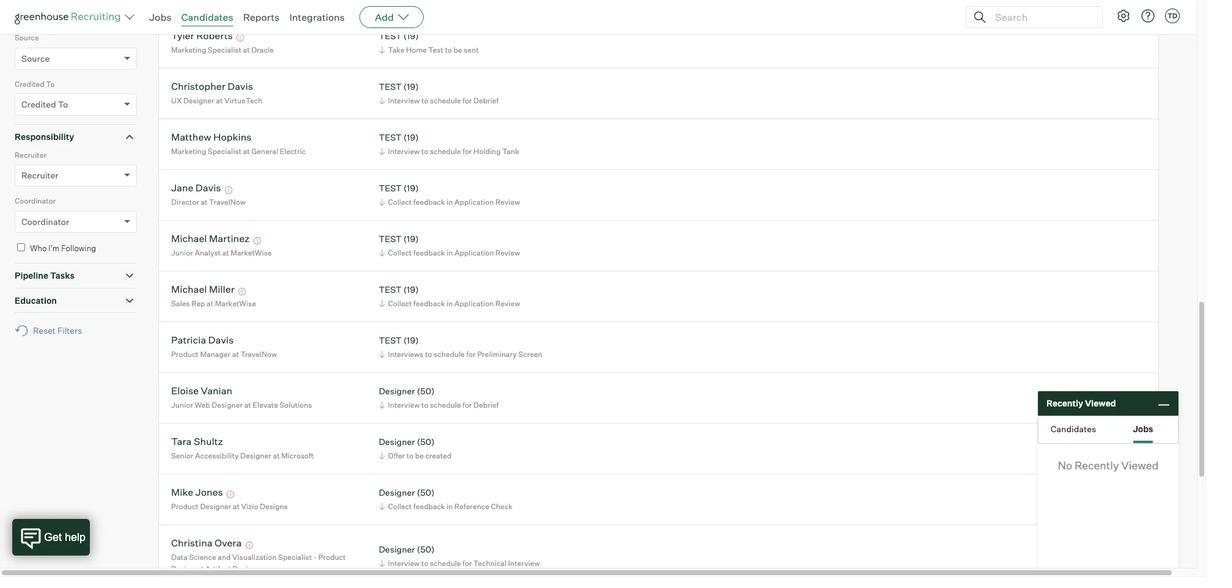 Task type: describe. For each thing, give the bounding box(es) containing it.
pipeline
[[15, 270, 48, 281]]

tyler
[[171, 30, 194, 42]]

roberts
[[196, 30, 233, 42]]

at inside eloise vanian junior web designer at elevate solutions
[[244, 400, 251, 410]]

elevate
[[253, 400, 278, 410]]

web
[[195, 400, 210, 410]]

interview to schedule for technical interview link
[[377, 557, 543, 569]]

designer inside christopher davis ux designer at virtuetech
[[183, 96, 214, 105]]

artifact
[[205, 565, 231, 574]]

reports link
[[243, 11, 280, 23]]

jobs link
[[149, 11, 172, 23]]

miller
[[209, 283, 235, 296]]

christopher davis ux designer at virtuetech
[[171, 80, 262, 105]]

(50) for designer (50) offer to be created
[[417, 437, 435, 447]]

collect feedback in reference check link
[[377, 501, 516, 512]]

product inside patricia davis product manager at travelnow
[[171, 350, 199, 359]]

test for marketing specialist at general electric
[[379, 132, 402, 143]]

1 vertical spatial viewed
[[1122, 459, 1159, 472]]

designer (50) interview to schedule for debrief
[[379, 386, 499, 410]]

virtuetech
[[224, 96, 262, 105]]

(50) for designer (50) interview to schedule for technical interview
[[417, 544, 435, 555]]

collect for michael miller
[[388, 299, 412, 308]]

at down mike jones has been in reference check for more than 10 days 'icon'
[[233, 502, 240, 511]]

0 vertical spatial specialist
[[208, 45, 241, 54]]

responsibility
[[15, 132, 74, 142]]

ux
[[171, 96, 182, 105]]

screen
[[519, 350, 543, 359]]

Who I'm Following checkbox
[[17, 243, 25, 251]]

application for jane davis
[[455, 197, 494, 207]]

1 vertical spatial product
[[171, 502, 199, 511]]

jane davis link
[[171, 182, 221, 196]]

0 vertical spatial to
[[46, 79, 55, 88]]

jane
[[171, 182, 193, 194]]

td button
[[1166, 9, 1180, 23]]

eloise vanian junior web designer at elevate solutions
[[171, 385, 312, 410]]

to inside test (19) take home test to be sent
[[445, 45, 452, 54]]

integrations
[[289, 11, 345, 23]]

marketing specialist at oracle
[[171, 45, 274, 54]]

-
[[314, 553, 317, 562]]

eloise vanian link
[[171, 385, 232, 399]]

general
[[251, 147, 278, 156]]

solutions
[[280, 400, 312, 410]]

junior analyst at marketwise
[[171, 248, 272, 257]]

tyler roberts
[[171, 30, 233, 42]]

matthew hopkins link
[[171, 131, 252, 145]]

davis for jane
[[196, 182, 221, 194]]

test for marketing specialist at oracle
[[379, 31, 402, 41]]

feedback for jones
[[414, 502, 445, 511]]

reset
[[33, 325, 56, 336]]

test (19) take home test to be sent
[[379, 31, 479, 54]]

for for matthew hopkins
[[463, 147, 472, 156]]

for for patricia davis
[[466, 350, 476, 359]]

overa
[[215, 537, 242, 549]]

tyler roberts link
[[171, 30, 233, 44]]

manager
[[200, 350, 231, 359]]

1 junior from the top
[[171, 248, 193, 257]]

designer (50) offer to be created
[[379, 437, 452, 460]]

to for test (19) interviews to schedule for preliminary screen
[[425, 350, 432, 359]]

add
[[375, 11, 394, 23]]

patricia
[[171, 334, 206, 346]]

test (19) interviews to schedule for preliminary screen
[[379, 335, 543, 359]]

1 horizontal spatial jobs
[[1133, 423, 1154, 434]]

test for product manager at travelnow
[[379, 335, 402, 346]]

collect for michael martinez
[[388, 248, 412, 257]]

test
[[429, 45, 444, 54]]

collect for jane davis
[[388, 197, 412, 207]]

add button
[[360, 6, 424, 28]]

mike jones has been in reference check for more than 10 days image
[[225, 491, 236, 499]]

1 vertical spatial credited
[[21, 99, 56, 110]]

sent
[[464, 45, 479, 54]]

offer
[[388, 451, 405, 460]]

filters
[[57, 325, 82, 336]]

tyler roberts has been in take home test for more than 7 days image
[[235, 34, 246, 42]]

test (19) collect feedback in application review for michael martinez
[[379, 234, 520, 257]]

no recently viewed
[[1058, 459, 1159, 472]]

who i'm following
[[30, 243, 96, 253]]

sales
[[171, 299, 190, 308]]

director
[[171, 197, 199, 207]]

offer to be created link
[[377, 450, 455, 462]]

feedback for davis
[[414, 197, 445, 207]]

interview for test (19) interview to schedule for holding tank
[[388, 147, 420, 156]]

designer (50) interview to schedule for technical interview
[[379, 544, 540, 568]]

test for sales rep at marketwise
[[379, 285, 402, 295]]

0 vertical spatial viewed
[[1085, 398, 1116, 409]]

vanian
[[201, 385, 232, 397]]

candidates link
[[181, 11, 233, 23]]

designer inside designer (50) interview to schedule for technical interview
[[379, 544, 415, 555]]

accessibility
[[195, 451, 239, 460]]

interview for test (19) interview to schedule for debrief
[[388, 96, 420, 105]]

collect for mike jones
[[388, 502, 412, 511]]

data science and visualization specialist - product design at artifact designs
[[171, 553, 346, 574]]

christina overa link
[[171, 537, 242, 551]]

director at travelnow
[[171, 197, 246, 207]]

0 vertical spatial credited to
[[15, 79, 55, 88]]

preliminary
[[477, 350, 517, 359]]

schedule for matthew hopkins
[[430, 147, 461, 156]]

tara shultz link
[[171, 436, 223, 450]]

at right "rep"
[[207, 299, 213, 308]]

michael miller has been in application review for more than 5 days image
[[237, 288, 248, 296]]

specialist inside data science and visualization specialist - product design at artifact designs
[[278, 553, 312, 562]]

interview to schedule for debrief link for vanian
[[377, 399, 502, 411]]

reports
[[243, 11, 280, 23]]

(19) for junior analyst at marketwise
[[404, 234, 419, 244]]

for for christopher davis
[[463, 96, 472, 105]]

test for director at travelnow
[[379, 183, 402, 193]]

td button
[[1163, 6, 1183, 26]]

patricia davis product manager at travelnow
[[171, 334, 277, 359]]

travelnow inside patricia davis product manager at travelnow
[[241, 350, 277, 359]]

i'm
[[48, 243, 60, 253]]

debrief for (19)
[[474, 96, 499, 105]]

who
[[30, 243, 47, 253]]

mike jones
[[171, 486, 223, 499]]

test for junior analyst at marketwise
[[379, 234, 402, 244]]

test (19) interview to schedule for holding tank
[[379, 132, 519, 156]]

1 vertical spatial recently
[[1075, 459, 1119, 472]]

martinez
[[209, 233, 250, 245]]

at inside data science and visualization specialist - product design at artifact designs
[[197, 565, 204, 574]]

interviews to schedule for preliminary screen link
[[377, 348, 546, 360]]

0 vertical spatial travelnow
[[209, 197, 246, 207]]

education
[[15, 295, 57, 306]]

design
[[171, 565, 195, 574]]

at down "jane davis" link
[[201, 197, 208, 207]]

feedback for miller
[[414, 299, 445, 308]]

source for the "credited to" element
[[15, 33, 39, 42]]

reset filters
[[33, 325, 82, 336]]

(50) for designer (50) interview to schedule for debrief
[[417, 386, 435, 396]]

davis for christopher
[[228, 80, 253, 93]]

rep
[[191, 299, 205, 308]]

(19) for marketing specialist at oracle
[[404, 31, 419, 41]]

shultz
[[194, 436, 223, 448]]

schedule for christopher davis
[[430, 96, 461, 105]]

mike
[[171, 486, 193, 499]]

marketwise for miller
[[215, 299, 256, 308]]



Task type: locate. For each thing, give the bounding box(es) containing it.
junior inside eloise vanian junior web designer at elevate solutions
[[171, 400, 193, 410]]

travelnow right manager on the bottom of the page
[[241, 350, 277, 359]]

1 horizontal spatial candidates
[[1051, 423, 1097, 434]]

sales rep at marketwise
[[171, 299, 256, 308]]

designer inside tara shultz senior accessibility designer at microsoft
[[240, 451, 271, 460]]

source element
[[15, 32, 137, 78]]

for left preliminary
[[466, 350, 476, 359]]

michael
[[171, 233, 207, 245], [171, 283, 207, 296]]

at
[[243, 45, 250, 54], [216, 96, 223, 105], [243, 147, 250, 156], [201, 197, 208, 207], [222, 248, 229, 257], [207, 299, 213, 308], [232, 350, 239, 359], [244, 400, 251, 410], [273, 451, 280, 460], [233, 502, 240, 511], [197, 565, 204, 574]]

at left microsoft
[[273, 451, 280, 460]]

in for mike jones
[[447, 502, 453, 511]]

feedback inside designer (50) collect feedback in reference check
[[414, 502, 445, 511]]

0 vertical spatial recently
[[1047, 398, 1084, 409]]

2 junior from the top
[[171, 400, 193, 410]]

1 vertical spatial marketing
[[171, 147, 206, 156]]

at down the 'tyler roberts has been in take home test for more than 7 days' image
[[243, 45, 250, 54]]

jobs up tyler
[[149, 11, 172, 23]]

to down source element
[[46, 79, 55, 88]]

2 feedback from the top
[[414, 248, 445, 257]]

for up test (19) interview to schedule for holding tank
[[463, 96, 472, 105]]

product down mike
[[171, 502, 199, 511]]

tab list containing candidates
[[1039, 416, 1178, 443]]

in
[[447, 197, 453, 207], [447, 248, 453, 257], [447, 299, 453, 308], [447, 502, 453, 511]]

to inside designer (50) interview to schedule for technical interview
[[421, 559, 428, 568]]

feedback
[[414, 197, 445, 207], [414, 248, 445, 257], [414, 299, 445, 308], [414, 502, 445, 511]]

jones
[[195, 486, 223, 499]]

0 horizontal spatial be
[[415, 451, 424, 460]]

1 collect from the top
[[388, 197, 412, 207]]

0 vertical spatial review
[[496, 197, 520, 207]]

4 test from the top
[[379, 183, 402, 193]]

interview to schedule for debrief link
[[377, 95, 502, 106], [377, 399, 502, 411]]

for left technical
[[463, 559, 472, 568]]

configure image
[[1117, 9, 1131, 23]]

interview inside test (19) interview to schedule for holding tank
[[388, 147, 420, 156]]

debrief up holding
[[474, 96, 499, 105]]

2 debrief from the top
[[474, 400, 499, 410]]

to inside designer (50) offer to be created
[[407, 451, 414, 460]]

no
[[1058, 459, 1073, 472]]

to for test (19) interview to schedule for debrief
[[421, 96, 428, 105]]

in for jane davis
[[447, 197, 453, 207]]

1 in from the top
[[447, 197, 453, 207]]

4 (19) from the top
[[404, 183, 419, 193]]

davis up the director at travelnow
[[196, 182, 221, 194]]

to down test (19) interview to schedule for debrief
[[421, 147, 428, 156]]

2 marketing from the top
[[171, 147, 206, 156]]

1 interview to schedule for debrief link from the top
[[377, 95, 502, 106]]

candidates down the recently viewed
[[1051, 423, 1097, 434]]

at right manager on the bottom of the page
[[232, 350, 239, 359]]

5 test from the top
[[379, 234, 402, 244]]

0 horizontal spatial to
[[46, 79, 55, 88]]

1 vertical spatial debrief
[[474, 400, 499, 410]]

2 michael from the top
[[171, 283, 207, 296]]

0 vertical spatial application
[[455, 197, 494, 207]]

test inside test (19) take home test to be sent
[[379, 31, 402, 41]]

2 vertical spatial davis
[[208, 334, 234, 346]]

0 vertical spatial michael
[[171, 233, 207, 245]]

0 vertical spatial product
[[171, 350, 199, 359]]

vizio
[[241, 502, 258, 511]]

collect inside designer (50) collect feedback in reference check
[[388, 502, 412, 511]]

microsoft
[[281, 451, 314, 460]]

2 (50) from the top
[[417, 437, 435, 447]]

tasks
[[50, 270, 75, 281]]

christina overa has been in technical interview for more than 14 days image
[[244, 542, 255, 549]]

michael martinez has been in application review for more than 5 days image
[[252, 238, 263, 245]]

created
[[425, 451, 452, 460]]

3 in from the top
[[447, 299, 453, 308]]

0 vertical spatial test (19) collect feedback in application review
[[379, 183, 520, 207]]

1 (19) from the top
[[404, 31, 419, 41]]

(19) for director at travelnow
[[404, 183, 419, 193]]

designer inside designer (50) offer to be created
[[379, 437, 415, 447]]

test inside the test (19) interviews to schedule for preliminary screen
[[379, 335, 402, 346]]

credited to
[[15, 79, 55, 88], [21, 99, 68, 110]]

1 vertical spatial junior
[[171, 400, 193, 410]]

michael up the sales
[[171, 283, 207, 296]]

1 vertical spatial candidates
[[1051, 423, 1097, 434]]

1 vertical spatial michael
[[171, 283, 207, 296]]

3 review from the top
[[496, 299, 520, 308]]

specialist left -
[[278, 553, 312, 562]]

to down collect feedback in reference check link on the left bottom of page
[[421, 559, 428, 568]]

interview to schedule for debrief link for davis
[[377, 95, 502, 106]]

jane davis
[[171, 182, 221, 194]]

test (19) collect feedback in application review for jane davis
[[379, 183, 520, 207]]

1 vertical spatial recruiter
[[21, 170, 59, 181]]

1 vertical spatial application
[[455, 248, 494, 257]]

1 vertical spatial credited to
[[21, 99, 68, 110]]

at inside patricia davis product manager at travelnow
[[232, 350, 239, 359]]

to
[[445, 45, 452, 54], [421, 96, 428, 105], [421, 147, 428, 156], [425, 350, 432, 359], [421, 400, 428, 410], [407, 451, 414, 460], [421, 559, 428, 568]]

viewed
[[1085, 398, 1116, 409], [1122, 459, 1159, 472]]

schedule inside designer (50) interview to schedule for debrief
[[430, 400, 461, 410]]

(19) inside test (19) interview to schedule for debrief
[[404, 82, 419, 92]]

davis up virtuetech on the top left of page
[[228, 80, 253, 93]]

michael for michael miller
[[171, 283, 207, 296]]

2 collect feedback in application review link from the top
[[377, 247, 523, 259]]

1 vertical spatial travelnow
[[241, 350, 277, 359]]

interview to schedule for holding tank link
[[377, 145, 522, 157]]

test (19) collect feedback in application review for michael miller
[[379, 285, 520, 308]]

1 vertical spatial coordinator
[[21, 216, 69, 227]]

7 (19) from the top
[[404, 335, 419, 346]]

test for ux designer at virtuetech
[[379, 82, 402, 92]]

credited to element
[[15, 78, 137, 124]]

to up responsibility
[[58, 99, 68, 110]]

interview
[[388, 96, 420, 105], [388, 147, 420, 156], [388, 400, 420, 410], [388, 559, 420, 568], [508, 559, 540, 568]]

0 vertical spatial recruiter
[[15, 150, 46, 159]]

schedule right interviews
[[434, 350, 465, 359]]

marketwise for martinez
[[231, 248, 272, 257]]

4 in from the top
[[447, 502, 453, 511]]

to inside test (19) interview to schedule for debrief
[[421, 96, 428, 105]]

senior
[[171, 451, 194, 460]]

integrations link
[[289, 11, 345, 23]]

for inside the test (19) interviews to schedule for preliminary screen
[[466, 350, 476, 359]]

davis inside christopher davis ux designer at virtuetech
[[228, 80, 253, 93]]

junior
[[171, 248, 193, 257], [171, 400, 193, 410]]

be inside test (19) take home test to be sent
[[454, 45, 462, 54]]

interview for designer (50) interview to schedule for debrief
[[388, 400, 420, 410]]

technical
[[474, 559, 507, 568]]

6 (19) from the top
[[404, 285, 419, 295]]

1 vertical spatial review
[[496, 248, 520, 257]]

at inside christopher davis ux designer at virtuetech
[[216, 96, 223, 105]]

2 review from the top
[[496, 248, 520, 257]]

2 test from the top
[[379, 82, 402, 92]]

michael miller link
[[171, 283, 235, 297]]

1 vertical spatial source
[[15, 33, 39, 42]]

collect
[[388, 197, 412, 207], [388, 248, 412, 257], [388, 299, 412, 308], [388, 502, 412, 511]]

schedule left technical
[[430, 559, 461, 568]]

0 vertical spatial marketwise
[[231, 248, 272, 257]]

(50) inside designer (50) offer to be created
[[417, 437, 435, 447]]

debrief for (50)
[[474, 400, 499, 410]]

recruiter element
[[15, 149, 137, 195]]

for inside test (19) interview to schedule for debrief
[[463, 96, 472, 105]]

home
[[406, 45, 427, 54]]

1 horizontal spatial to
[[58, 99, 68, 110]]

1 vertical spatial specialist
[[208, 147, 241, 156]]

and
[[218, 553, 231, 562]]

2 vertical spatial application
[[455, 299, 494, 308]]

collect feedback in application review link for michael miller
[[377, 298, 523, 309]]

1 vertical spatial jobs
[[1133, 423, 1154, 434]]

(50) up collect feedback in reference check link on the left bottom of page
[[417, 488, 435, 498]]

4 (50) from the top
[[417, 544, 435, 555]]

(19) inside test (19) interview to schedule for holding tank
[[404, 132, 419, 143]]

designer
[[183, 96, 214, 105], [379, 386, 415, 396], [212, 400, 243, 410], [379, 437, 415, 447], [240, 451, 271, 460], [379, 488, 415, 498], [200, 502, 231, 511], [379, 544, 415, 555]]

(19) for sales rep at marketwise
[[404, 285, 419, 295]]

to right interviews
[[425, 350, 432, 359]]

check
[[491, 502, 513, 511]]

matthew hopkins marketing specialist at general electric
[[171, 131, 306, 156]]

analyst
[[195, 248, 221, 257]]

electric
[[280, 147, 306, 156]]

2 application from the top
[[455, 248, 494, 257]]

at left general at the top left of the page
[[243, 147, 250, 156]]

(19) for ux designer at virtuetech
[[404, 82, 419, 92]]

test (19) interview to schedule for debrief
[[379, 82, 499, 105]]

debrief inside designer (50) interview to schedule for debrief
[[474, 400, 499, 410]]

4 feedback from the top
[[414, 502, 445, 511]]

credited up responsibility
[[21, 99, 56, 110]]

review for michael martinez
[[496, 248, 520, 257]]

schedule inside the test (19) interviews to schedule for preliminary screen
[[434, 350, 465, 359]]

schedule up created
[[430, 400, 461, 410]]

to right offer
[[407, 451, 414, 460]]

(50) down interviews
[[417, 386, 435, 396]]

credited down source element
[[15, 79, 44, 88]]

candidates up tyler roberts
[[181, 11, 233, 23]]

test inside test (19) interview to schedule for debrief
[[379, 82, 402, 92]]

for
[[463, 96, 472, 105], [463, 147, 472, 156], [466, 350, 476, 359], [463, 400, 472, 410], [463, 559, 472, 568]]

take home test to be sent link
[[377, 44, 482, 56]]

schedule inside designer (50) interview to schedule for technical interview
[[430, 559, 461, 568]]

review for jane davis
[[496, 197, 520, 207]]

2 test (19) collect feedback in application review from the top
[[379, 234, 520, 257]]

marketing down matthew
[[171, 147, 206, 156]]

3 (50) from the top
[[417, 488, 435, 498]]

tab list
[[1039, 416, 1178, 443]]

1 marketing from the top
[[171, 45, 206, 54]]

1 debrief from the top
[[474, 96, 499, 105]]

hopkins
[[213, 131, 252, 143]]

0 vertical spatial davis
[[228, 80, 253, 93]]

4 collect from the top
[[388, 502, 412, 511]]

1 horizontal spatial viewed
[[1122, 459, 1159, 472]]

designer inside designer (50) interview to schedule for debrief
[[379, 386, 415, 396]]

designer inside designer (50) collect feedback in reference check
[[379, 488, 415, 498]]

1 vertical spatial davis
[[196, 182, 221, 194]]

jobs up "no recently viewed"
[[1133, 423, 1154, 434]]

for inside test (19) interview to schedule for holding tank
[[463, 147, 472, 156]]

at down martinez
[[222, 248, 229, 257]]

marketwise
[[231, 248, 272, 257], [215, 299, 256, 308]]

application for michael martinez
[[455, 248, 494, 257]]

3 feedback from the top
[[414, 299, 445, 308]]

in for michael miller
[[447, 299, 453, 308]]

product designer at vizio designs
[[171, 502, 288, 511]]

for inside designer (50) interview to schedule for debrief
[[463, 400, 472, 410]]

christina overa
[[171, 537, 242, 549]]

debrief
[[474, 96, 499, 105], [474, 400, 499, 410]]

product
[[171, 350, 199, 359], [171, 502, 199, 511], [318, 553, 346, 562]]

(50) inside designer (50) interview to schedule for debrief
[[417, 386, 435, 396]]

to up designer (50) offer to be created
[[421, 400, 428, 410]]

davis inside patricia davis product manager at travelnow
[[208, 334, 234, 346]]

coordinator
[[15, 196, 56, 206], [21, 216, 69, 227]]

(19) for product manager at travelnow
[[404, 335, 419, 346]]

mike jones link
[[171, 486, 223, 500]]

test inside test (19) interview to schedule for holding tank
[[379, 132, 402, 143]]

3 test from the top
[[379, 132, 402, 143]]

2 vertical spatial collect feedback in application review link
[[377, 298, 523, 309]]

marketing inside matthew hopkins marketing specialist at general electric
[[171, 147, 206, 156]]

davis for patricia
[[208, 334, 234, 346]]

1 vertical spatial interview to schedule for debrief link
[[377, 399, 502, 411]]

reset filters button
[[15, 319, 88, 342]]

product right -
[[318, 553, 346, 562]]

0 vertical spatial jobs
[[149, 11, 172, 23]]

be inside designer (50) offer to be created
[[415, 451, 424, 460]]

(50) up interview to schedule for technical interview link
[[417, 544, 435, 555]]

interviews
[[388, 350, 424, 359]]

marketing down tyler
[[171, 45, 206, 54]]

specialist inside matthew hopkins marketing specialist at general electric
[[208, 147, 241, 156]]

(50) inside designer (50) interview to schedule for technical interview
[[417, 544, 435, 555]]

product down patricia
[[171, 350, 199, 359]]

for inside designer (50) interview to schedule for technical interview
[[463, 559, 472, 568]]

interview to schedule for debrief link up test (19) interview to schedule for holding tank
[[377, 95, 502, 106]]

(50) up offer to be created link
[[417, 437, 435, 447]]

(50) inside designer (50) collect feedback in reference check
[[417, 488, 435, 498]]

at down christopher davis link
[[216, 96, 223, 105]]

for left holding
[[463, 147, 472, 156]]

(19) inside the test (19) interviews to schedule for preliminary screen
[[404, 335, 419, 346]]

(19) inside test (19) take home test to be sent
[[404, 31, 419, 41]]

oracle
[[251, 45, 274, 54]]

to right test
[[445, 45, 452, 54]]

0 vertical spatial junior
[[171, 248, 193, 257]]

recently
[[1047, 398, 1084, 409], [1075, 459, 1119, 472]]

at down science
[[197, 565, 204, 574]]

designs right 'vizio'
[[260, 502, 288, 511]]

interview for designer (50) interview to schedule for technical interview
[[388, 559, 420, 568]]

collect feedback in application review link for jane davis
[[377, 196, 523, 208]]

2 vertical spatial review
[[496, 299, 520, 308]]

to for designer (50) interview to schedule for debrief
[[421, 400, 428, 410]]

to for test (19) interview to schedule for holding tank
[[421, 147, 428, 156]]

1 michael from the top
[[171, 233, 207, 245]]

travelnow down jane davis has been in application review for more than 5 days icon
[[209, 197, 246, 207]]

tara shultz senior accessibility designer at microsoft
[[171, 436, 314, 460]]

schedule left holding
[[430, 147, 461, 156]]

specialist
[[208, 45, 241, 54], [208, 147, 241, 156], [278, 553, 312, 562]]

application for michael miller
[[455, 299, 494, 308]]

source for source element
[[15, 14, 44, 25]]

0 horizontal spatial viewed
[[1085, 398, 1116, 409]]

3 test (19) collect feedback in application review from the top
[[379, 285, 520, 308]]

be left created
[[415, 451, 424, 460]]

to for designer (50) offer to be created
[[407, 451, 414, 460]]

to for designer (50) interview to schedule for technical interview
[[421, 559, 428, 568]]

0 vertical spatial interview to schedule for debrief link
[[377, 95, 502, 106]]

at inside tara shultz senior accessibility designer at microsoft
[[273, 451, 280, 460]]

designer inside eloise vanian junior web designer at elevate solutions
[[212, 400, 243, 410]]

1 (50) from the top
[[417, 386, 435, 396]]

tara
[[171, 436, 192, 448]]

to inside designer (50) interview to schedule for debrief
[[421, 400, 428, 410]]

2 vertical spatial test (19) collect feedback in application review
[[379, 285, 520, 308]]

schedule up test (19) interview to schedule for holding tank
[[430, 96, 461, 105]]

0 vertical spatial coordinator
[[15, 196, 56, 206]]

in for michael martinez
[[447, 248, 453, 257]]

specialist down hopkins
[[208, 147, 241, 156]]

greenhouse recruiting image
[[15, 10, 125, 24]]

feedback for martinez
[[414, 248, 445, 257]]

2 (19) from the top
[[404, 82, 419, 92]]

2 interview to schedule for debrief link from the top
[[377, 399, 502, 411]]

1 vertical spatial to
[[58, 99, 68, 110]]

michael miller
[[171, 283, 235, 296]]

2 vertical spatial product
[[318, 553, 346, 562]]

designs inside data science and visualization specialist - product design at artifact designs
[[233, 565, 261, 574]]

eloise
[[171, 385, 199, 397]]

schedule for patricia davis
[[434, 350, 465, 359]]

0 horizontal spatial candidates
[[181, 11, 233, 23]]

davis up manager on the bottom of the page
[[208, 334, 234, 346]]

1 application from the top
[[455, 197, 494, 207]]

3 application from the top
[[455, 299, 494, 308]]

designs down visualization
[[233, 565, 261, 574]]

credited to up responsibility
[[21, 99, 68, 110]]

candidates
[[181, 11, 233, 23], [1051, 423, 1097, 434]]

junior down eloise
[[171, 400, 193, 410]]

0 horizontal spatial jobs
[[149, 11, 172, 23]]

0 vertical spatial collect feedback in application review link
[[377, 196, 523, 208]]

at left elevate
[[244, 400, 251, 410]]

at inside matthew hopkins marketing specialist at general electric
[[243, 147, 250, 156]]

0 vertical spatial candidates
[[181, 11, 233, 23]]

michael up the analyst at the top left of the page
[[171, 233, 207, 245]]

interview to schedule for debrief link up designer (50) offer to be created
[[377, 399, 502, 411]]

1 test from the top
[[379, 31, 402, 41]]

specialist down roberts
[[208, 45, 241, 54]]

to inside the test (19) interviews to schedule for preliminary screen
[[425, 350, 432, 359]]

0 vertical spatial be
[[454, 45, 462, 54]]

1 vertical spatial test (19) collect feedback in application review
[[379, 234, 520, 257]]

2 vertical spatial specialist
[[278, 553, 312, 562]]

test (19) collect feedback in application review
[[379, 183, 520, 207], [379, 234, 520, 257], [379, 285, 520, 308]]

interview inside test (19) interview to schedule for debrief
[[388, 96, 420, 105]]

td
[[1168, 12, 1178, 20]]

marketwise down michael martinez has been in application review for more than 5 days image
[[231, 248, 272, 257]]

marketwise down michael miller has been in application review for more than 5 days icon
[[215, 299, 256, 308]]

junior left the analyst at the top left of the page
[[171, 248, 193, 257]]

1 vertical spatial designs
[[233, 565, 261, 574]]

0 vertical spatial credited
[[15, 79, 44, 88]]

0 vertical spatial source
[[15, 14, 44, 25]]

1 vertical spatial be
[[415, 451, 424, 460]]

7 test from the top
[[379, 335, 402, 346]]

(19) for marketing specialist at general electric
[[404, 132, 419, 143]]

3 collect feedback in application review link from the top
[[377, 298, 523, 309]]

1 vertical spatial marketwise
[[215, 299, 256, 308]]

1 collect feedback in application review link from the top
[[377, 196, 523, 208]]

schedule inside test (19) interview to schedule for holding tank
[[430, 147, 461, 156]]

1 feedback from the top
[[414, 197, 445, 207]]

(50) for designer (50) collect feedback in reference check
[[417, 488, 435, 498]]

0 vertical spatial designs
[[260, 502, 288, 511]]

2 vertical spatial source
[[21, 53, 50, 63]]

review for michael miller
[[496, 299, 520, 308]]

christina
[[171, 537, 213, 549]]

matthew
[[171, 131, 211, 143]]

1 review from the top
[[496, 197, 520, 207]]

christopher davis link
[[171, 80, 253, 94]]

data
[[171, 553, 187, 562]]

in inside designer (50) collect feedback in reference check
[[447, 502, 453, 511]]

source
[[15, 14, 44, 25], [15, 33, 39, 42], [21, 53, 50, 63]]

interview inside designer (50) interview to schedule for debrief
[[388, 400, 420, 410]]

product inside data science and visualization specialist - product design at artifact designs
[[318, 553, 346, 562]]

6 test from the top
[[379, 285, 402, 295]]

tank
[[502, 147, 519, 156]]

2 collect from the top
[[388, 248, 412, 257]]

Search text field
[[992, 8, 1092, 26]]

credited
[[15, 79, 44, 88], [21, 99, 56, 110]]

1 horizontal spatial be
[[454, 45, 462, 54]]

credited to down source element
[[15, 79, 55, 88]]

2 in from the top
[[447, 248, 453, 257]]

1 vertical spatial collect feedback in application review link
[[377, 247, 523, 259]]

5 (19) from the top
[[404, 234, 419, 244]]

jane davis has been in application review for more than 5 days image
[[223, 187, 234, 194]]

michael for michael martinez
[[171, 233, 207, 245]]

pipeline tasks
[[15, 270, 75, 281]]

christopher
[[171, 80, 226, 93]]

3 collect from the top
[[388, 299, 412, 308]]

0 vertical spatial marketing
[[171, 45, 206, 54]]

to inside test (19) interview to schedule for holding tank
[[421, 147, 428, 156]]

debrief inside test (19) interview to schedule for debrief
[[474, 96, 499, 105]]

patricia davis link
[[171, 334, 234, 348]]

debrief down preliminary
[[474, 400, 499, 410]]

schedule inside test (19) interview to schedule for debrief
[[430, 96, 461, 105]]

1 test (19) collect feedback in application review from the top
[[379, 183, 520, 207]]

be left sent
[[454, 45, 462, 54]]

collect feedback in application review link for michael martinez
[[377, 247, 523, 259]]

(19)
[[404, 31, 419, 41], [404, 82, 419, 92], [404, 132, 419, 143], [404, 183, 419, 193], [404, 234, 419, 244], [404, 285, 419, 295], [404, 335, 419, 346]]

coordinator element
[[15, 195, 137, 241]]

3 (19) from the top
[[404, 132, 419, 143]]

0 vertical spatial debrief
[[474, 96, 499, 105]]

for down interviews to schedule for preliminary screen link
[[463, 400, 472, 410]]

to up test (19) interview to schedule for holding tank
[[421, 96, 428, 105]]



Task type: vqa. For each thing, say whether or not it's contained in the screenshot.


